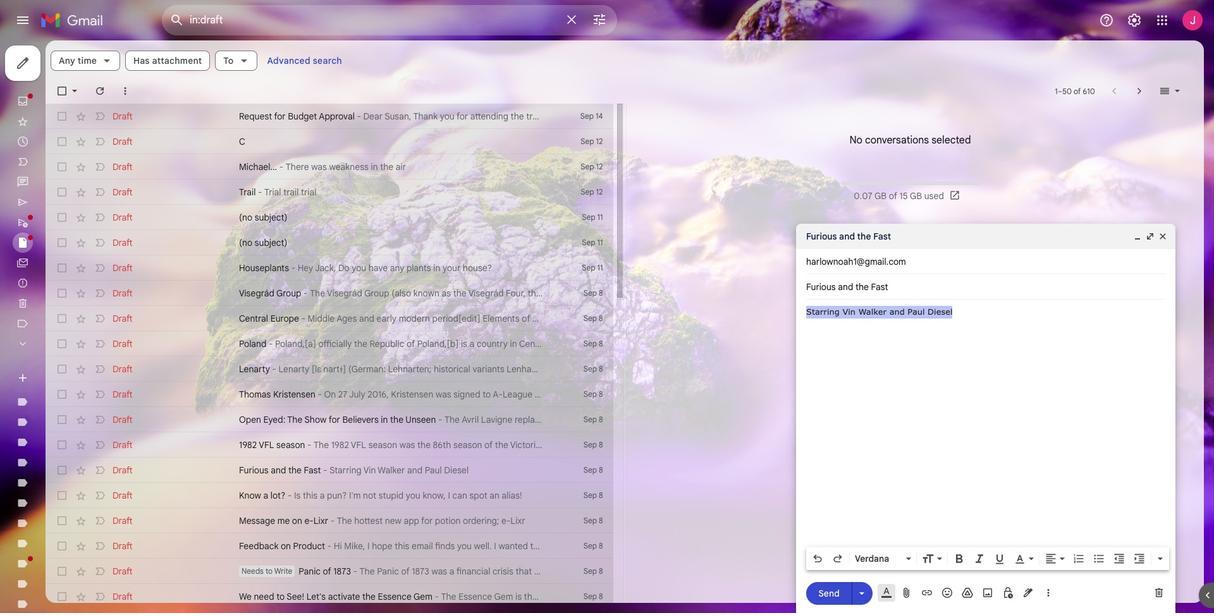 Task type: locate. For each thing, give the bounding box(es) containing it.
16 draft from the top
[[113, 490, 133, 502]]

draft for thomas kristensen -
[[113, 389, 133, 400]]

toggle split pane mode image
[[1159, 85, 1171, 97]]

0 vertical spatial to
[[266, 567, 273, 576]]

10 sep 8 from the top
[[584, 516, 603, 526]]

feedback
[[239, 541, 279, 552]]

- right europe
[[301, 313, 305, 324]]

potion
[[435, 515, 461, 527]]

0 vertical spatial for
[[274, 111, 286, 122]]

13 sep 8 from the top
[[584, 592, 603, 601]]

1 vertical spatial 11
[[597, 238, 603, 247]]

20 row from the top
[[46, 584, 613, 610]]

on
[[292, 515, 302, 527], [281, 541, 291, 552]]

the right eyed:
[[287, 414, 302, 426]]

subject) for 5th row from the top of the no conversations selected main content
[[255, 212, 287, 223]]

0 vertical spatial starring
[[806, 307, 840, 317]]

- right lenarty
[[272, 364, 276, 375]]

1 horizontal spatial paul
[[908, 307, 925, 317]]

610
[[1083, 86, 1095, 96]]

1 vertical spatial (no
[[239, 237, 252, 249]]

2 draft from the top
[[113, 136, 133, 147]]

13 8 from the top
[[599, 592, 603, 601]]

hey
[[298, 262, 313, 274]]

search mail image
[[166, 9, 188, 32]]

5 sep 8 from the top
[[584, 390, 603, 399]]

1 horizontal spatial gb
[[910, 190, 922, 202]]

11 draft from the top
[[113, 364, 133, 375]]

3 sep 12 from the top
[[581, 187, 603, 197]]

7 8 from the top
[[599, 440, 603, 450]]

1 horizontal spatial furious
[[806, 231, 837, 242]]

row
[[46, 104, 613, 129], [46, 129, 613, 154], [46, 154, 613, 180], [46, 180, 613, 205], [46, 205, 613, 230], [46, 230, 613, 256], [46, 256, 613, 281], [46, 281, 613, 306], [46, 306, 613, 331], [46, 331, 613, 357], [46, 357, 613, 382], [46, 382, 613, 407], [46, 407, 613, 433], [46, 433, 613, 458], [46, 458, 613, 483], [46, 483, 613, 508], [46, 508, 613, 534], [46, 534, 613, 559], [46, 559, 613, 584], [46, 584, 613, 610]]

c link
[[239, 135, 544, 148]]

0 vertical spatial 11
[[597, 212, 603, 222]]

1 (no subject) link from the top
[[239, 211, 544, 224]]

vin inside message body text field
[[843, 307, 856, 317]]

19 row from the top
[[46, 559, 613, 584]]

0 horizontal spatial to
[[266, 567, 273, 576]]

subject) up houseplants
[[255, 237, 287, 249]]

(no up houseplants
[[239, 237, 252, 249]]

0 vertical spatial furious
[[806, 231, 837, 242]]

12 draft from the top
[[113, 389, 133, 400]]

13 draft from the top
[[113, 414, 133, 426]]

- right unseen
[[438, 414, 442, 426]]

diesel inside no conversations selected main content
[[444, 465, 469, 476]]

we need to see! let's activate the essence gem -
[[239, 591, 441, 603]]

for
[[274, 111, 286, 122], [329, 414, 340, 426], [421, 515, 433, 527]]

paul
[[908, 307, 925, 317], [425, 465, 442, 476]]

the
[[287, 414, 302, 426], [337, 515, 352, 527]]

sep for furious and the fast - starring vin walker and paul diesel
[[584, 465, 597, 475]]

sep 8
[[584, 288, 603, 298], [584, 314, 603, 323], [584, 339, 603, 348], [584, 364, 603, 374], [584, 390, 603, 399], [584, 415, 603, 424], [584, 440, 603, 450], [584, 465, 603, 475], [584, 491, 603, 500], [584, 516, 603, 526], [584, 541, 603, 551], [584, 567, 603, 576], [584, 592, 603, 601]]

for right show
[[329, 414, 340, 426]]

diesel down subject field
[[928, 307, 953, 317]]

gb right 15
[[910, 190, 922, 202]]

of left 15
[[889, 190, 897, 202]]

1 horizontal spatial ·
[[907, 565, 909, 575]]

0 vertical spatial vin
[[843, 307, 856, 317]]

a left lot? in the left of the page
[[263, 490, 268, 502]]

None checkbox
[[56, 135, 68, 148], [56, 161, 68, 173], [56, 186, 68, 199], [56, 211, 68, 224], [56, 237, 68, 249], [56, 262, 68, 274], [56, 287, 68, 300], [56, 312, 68, 325], [56, 388, 68, 401], [56, 414, 68, 426], [56, 439, 68, 452], [56, 490, 68, 502], [56, 540, 68, 553], [56, 591, 68, 603], [56, 135, 68, 148], [56, 161, 68, 173], [56, 186, 68, 199], [56, 211, 68, 224], [56, 237, 68, 249], [56, 262, 68, 274], [56, 287, 68, 300], [56, 312, 68, 325], [56, 388, 68, 401], [56, 414, 68, 426], [56, 439, 68, 452], [56, 490, 68, 502], [56, 540, 68, 553], [56, 591, 68, 603]]

1 vertical spatial to
[[276, 591, 285, 603]]

1 subject) from the top
[[255, 212, 287, 223]]

sep 14
[[580, 111, 603, 121]]

5 row from the top
[[46, 205, 613, 230]]

0 vertical spatial paul
[[908, 307, 925, 317]]

diesel inside message body text field
[[928, 307, 953, 317]]

sep 12 for trail - trial trail trial
[[581, 187, 603, 197]]

2 horizontal spatial for
[[421, 515, 433, 527]]

redo ‪(⌘y)‬ image
[[832, 553, 844, 565]]

0 horizontal spatial vin
[[364, 465, 376, 476]]

1 vertical spatial fast
[[304, 465, 321, 476]]

2 vertical spatial sep 11
[[582, 263, 603, 273]]

1 8 from the top
[[599, 288, 603, 298]]

0 horizontal spatial fast
[[304, 465, 321, 476]]

7 sep 8 from the top
[[584, 440, 603, 450]]

0 vertical spatial (no subject) link
[[239, 211, 544, 224]]

2 vertical spatial for
[[421, 515, 433, 527]]

1 vertical spatial (no subject) link
[[239, 237, 544, 249]]

2 vertical spatial in
[[381, 414, 388, 426]]

in left the your
[[433, 262, 440, 274]]

need
[[254, 591, 274, 603]]

jack,
[[315, 262, 336, 274]]

2 a from the left
[[320, 490, 325, 502]]

- right trail
[[258, 187, 262, 198]]

10 8 from the top
[[599, 516, 603, 526]]

1 vertical spatial walker
[[378, 465, 405, 476]]

1 vertical spatial on
[[281, 541, 291, 552]]

a
[[263, 490, 268, 502], [320, 490, 325, 502]]

1 vertical spatial vin
[[364, 465, 376, 476]]

20 draft from the top
[[113, 591, 133, 603]]

0 vertical spatial sep 12
[[581, 137, 603, 146]]

2 12 from the top
[[596, 162, 603, 171]]

visegrád group -
[[239, 288, 310, 299]]

2 sep 11 from the top
[[582, 238, 603, 247]]

8 for know a lot? - is this a pun? i'm not stupid you know, i can spot an alias!
[[599, 491, 603, 500]]

furious up know
[[239, 465, 269, 476]]

9 8 from the top
[[599, 491, 603, 500]]

support image
[[1099, 13, 1114, 28]]

1 vertical spatial paul
[[425, 465, 442, 476]]

1 horizontal spatial walker
[[859, 307, 887, 317]]

sep 12
[[581, 137, 603, 146], [581, 162, 603, 171], [581, 187, 603, 197]]

2 subject) from the top
[[255, 237, 287, 249]]

14 row from the top
[[46, 433, 613, 458]]

you right do on the top left of page
[[352, 262, 366, 274]]

season
[[276, 440, 305, 451]]

draft
[[113, 111, 133, 122], [113, 136, 133, 147], [113, 161, 133, 173], [113, 187, 133, 198], [113, 212, 133, 223], [113, 237, 133, 249], [113, 262, 133, 274], [113, 288, 133, 299], [113, 313, 133, 324], [113, 338, 133, 350], [113, 364, 133, 375], [113, 389, 133, 400], [113, 414, 133, 426], [113, 440, 133, 451], [113, 465, 133, 476], [113, 490, 133, 502], [113, 515, 133, 527], [113, 541, 133, 552], [113, 566, 133, 577], [113, 591, 133, 603]]

this
[[303, 490, 318, 502]]

program
[[911, 565, 940, 575]]

0 horizontal spatial ·
[[876, 565, 878, 575]]

sep for houseplants - hey jack, do you have any plants in your house?
[[582, 263, 595, 273]]

(no subject)
[[239, 212, 287, 223], [239, 237, 287, 249]]

0 horizontal spatial e-
[[304, 515, 314, 527]]

0 horizontal spatial for
[[274, 111, 286, 122]]

0 horizontal spatial paul
[[425, 465, 442, 476]]

hottest
[[354, 515, 383, 527]]

1 vertical spatial you
[[406, 490, 420, 502]]

1 vertical spatial for
[[329, 414, 340, 426]]

1 horizontal spatial lixr
[[511, 515, 525, 527]]

clear search image
[[559, 7, 584, 32]]

e- right 'ordering;'
[[502, 515, 511, 527]]

(no subject) up houseplants
[[239, 237, 287, 249]]

0 vertical spatial subject)
[[255, 212, 287, 223]]

1 vertical spatial (no subject)
[[239, 237, 287, 249]]

draft for central europe -
[[113, 313, 133, 324]]

search
[[313, 55, 342, 66]]

1 sep 8 from the top
[[584, 288, 603, 298]]

·
[[876, 565, 878, 575], [907, 565, 909, 575]]

1 vertical spatial sep 11
[[582, 238, 603, 247]]

e- up product
[[304, 515, 314, 527]]

starring inside no conversations selected main content
[[330, 465, 362, 476]]

0 horizontal spatial of
[[323, 566, 331, 577]]

the up is at the left
[[288, 465, 302, 476]]

draft for know a lot? - is this a pun? i'm not stupid you know, i can spot an alias!
[[113, 490, 133, 502]]

1 vertical spatial the
[[337, 515, 352, 527]]

2 (no subject) link from the top
[[239, 237, 544, 249]]

a right this
[[320, 490, 325, 502]]

furious up harlownoah1@gmail.com
[[806, 231, 837, 242]]

Message Body text field
[[806, 306, 1166, 544]]

in right weakness
[[371, 161, 378, 173]]

· down verdana on the bottom right of page
[[876, 565, 878, 575]]

1 draft from the top
[[113, 111, 133, 122]]

2 11 from the top
[[597, 238, 603, 247]]

3 sep 8 from the top
[[584, 339, 603, 348]]

0 vertical spatial 12
[[596, 137, 603, 146]]

no conversations selected main content
[[46, 40, 1204, 613]]

on right me
[[292, 515, 302, 527]]

know
[[239, 490, 261, 502]]

for left budget
[[274, 111, 286, 122]]

9 draft from the top
[[113, 313, 133, 324]]

0 horizontal spatial diesel
[[444, 465, 469, 476]]

11 row from the top
[[46, 357, 613, 382]]

2 8 from the top
[[599, 314, 603, 323]]

11 sep 8 from the top
[[584, 541, 603, 551]]

gmail image
[[40, 8, 109, 33]]

1 horizontal spatial a
[[320, 490, 325, 502]]

insert files using drive image
[[961, 587, 974, 600]]

8 8 from the top
[[599, 465, 603, 475]]

1 horizontal spatial starring
[[806, 307, 840, 317]]

4 8 from the top
[[599, 364, 603, 374]]

sep 8 for visegrád group -
[[584, 288, 603, 298]]

refresh image
[[94, 85, 106, 97]]

furious inside no conversations selected main content
[[239, 465, 269, 476]]

insert signature image
[[1022, 587, 1035, 600]]

7 draft from the top
[[113, 262, 133, 274]]

advanced search
[[267, 55, 342, 66]]

activity:
[[895, 540, 922, 550]]

8
[[599, 288, 603, 298], [599, 314, 603, 323], [599, 339, 603, 348], [599, 364, 603, 374], [599, 390, 603, 399], [599, 415, 603, 424], [599, 440, 603, 450], [599, 465, 603, 475], [599, 491, 603, 500], [599, 516, 603, 526], [599, 541, 603, 551], [599, 567, 603, 576], [599, 592, 603, 601]]

any
[[390, 262, 404, 274]]

6 draft from the top
[[113, 237, 133, 249]]

sep 8 for lenarty -
[[584, 364, 603, 374]]

lixr
[[314, 515, 328, 527], [511, 515, 525, 527]]

0 vertical spatial in
[[371, 161, 378, 173]]

sep
[[580, 111, 594, 121], [581, 137, 594, 146], [581, 162, 594, 171], [581, 187, 594, 197], [582, 212, 595, 222], [582, 238, 595, 247], [582, 263, 595, 273], [584, 288, 597, 298], [584, 314, 597, 323], [584, 339, 597, 348], [584, 364, 597, 374], [584, 390, 597, 399], [584, 415, 597, 424], [584, 440, 597, 450], [584, 465, 597, 475], [584, 491, 597, 500], [584, 516, 597, 526], [584, 541, 597, 551], [584, 567, 597, 576], [584, 592, 597, 601]]

draft for open eyed: the show for believers in the unseen -
[[113, 414, 133, 426]]

0 vertical spatial of
[[1074, 86, 1081, 96]]

1 vertical spatial of
[[889, 190, 897, 202]]

has attachment
[[133, 55, 202, 66]]

more options image
[[1045, 587, 1052, 600]]

0 horizontal spatial starring
[[330, 465, 362, 476]]

pun?
[[327, 490, 347, 502]]

8 for lenarty -
[[599, 364, 603, 374]]

unseen
[[406, 414, 436, 426]]

16 row from the top
[[46, 483, 613, 508]]

0 horizontal spatial gb
[[875, 190, 887, 202]]

feedback on product -
[[239, 541, 334, 552]]

18 row from the top
[[46, 534, 613, 559]]

- right the season
[[307, 440, 311, 451]]

- right kristensen
[[318, 389, 322, 400]]

1 horizontal spatial vin
[[843, 307, 856, 317]]

1 vertical spatial subject)
[[255, 237, 287, 249]]

gb right '0.07'
[[875, 190, 887, 202]]

0 horizontal spatial the
[[287, 414, 302, 426]]

lenarty
[[239, 364, 270, 375]]

2 horizontal spatial in
[[433, 262, 440, 274]]

send button
[[806, 582, 852, 605]]

last
[[848, 540, 863, 550]]

sep for michael... - there was weakness in the air
[[581, 162, 594, 171]]

activate
[[328, 591, 360, 603]]

4 draft from the top
[[113, 187, 133, 198]]

1 vertical spatial furious
[[239, 465, 269, 476]]

of left 1873
[[323, 566, 331, 577]]

None checkbox
[[56, 85, 68, 97], [56, 110, 68, 123], [56, 338, 68, 350], [56, 363, 68, 376], [56, 464, 68, 477], [56, 515, 68, 527], [56, 565, 68, 578], [56, 85, 68, 97], [56, 110, 68, 123], [56, 338, 68, 350], [56, 363, 68, 376], [56, 464, 68, 477], [56, 515, 68, 527], [56, 565, 68, 578]]

fast up harlownoah1@gmail.com
[[873, 231, 891, 242]]

6 sep 8 from the top
[[584, 415, 603, 424]]

subject) for 6th row
[[255, 237, 287, 249]]

1 (no subject) from the top
[[239, 212, 287, 223]]

2 horizontal spatial of
[[1074, 86, 1081, 96]]

(no down trail
[[239, 212, 252, 223]]

18 draft from the top
[[113, 541, 133, 552]]

starring up pun?
[[330, 465, 362, 476]]

0 horizontal spatial a
[[263, 490, 268, 502]]

3 8 from the top
[[599, 339, 603, 348]]

11 8 from the top
[[599, 541, 603, 551]]

· down details
[[907, 565, 909, 575]]

walker down harlownoah1@gmail.com
[[859, 307, 887, 317]]

draft for houseplants - hey jack, do you have any plants in your house?
[[113, 262, 133, 274]]

i'm
[[349, 490, 361, 502]]

0 vertical spatial (no
[[239, 212, 252, 223]]

fast for furious and the fast - starring vin walker and paul diesel
[[304, 465, 321, 476]]

the left hottest
[[337, 515, 352, 527]]

0 vertical spatial walker
[[859, 307, 887, 317]]

starring down harlownoah1@gmail.com
[[806, 307, 840, 317]]

10 draft from the top
[[113, 338, 133, 350]]

9 sep 8 from the top
[[584, 491, 603, 500]]

2 sep 8 from the top
[[584, 314, 603, 323]]

fast inside no conversations selected main content
[[304, 465, 321, 476]]

6 8 from the top
[[599, 415, 603, 424]]

0 vertical spatial sep 11
[[582, 212, 603, 222]]

send
[[818, 588, 840, 599]]

sep 8 for message me on e-lixr - the hottest new app for potion ordering; e-lixr
[[584, 516, 603, 526]]

1 vertical spatial sep 12
[[581, 162, 603, 171]]

furious inside dialog
[[806, 231, 837, 242]]

1 vertical spatial diesel
[[444, 465, 469, 476]]

walker inside message body text field
[[859, 307, 887, 317]]

2 lixr from the left
[[511, 515, 525, 527]]

12
[[596, 137, 603, 146], [596, 162, 603, 171], [596, 187, 603, 197]]

subject) down trial
[[255, 212, 287, 223]]

draft for trail - trial trail trial
[[113, 187, 133, 198]]

michael... - there was weakness in the air
[[239, 161, 406, 173]]

vin
[[843, 307, 856, 317], [364, 465, 376, 476]]

8 for thomas kristensen -
[[599, 390, 603, 399]]

the
[[380, 161, 394, 173], [857, 231, 871, 242], [390, 414, 404, 426], [288, 465, 302, 476], [362, 591, 376, 603]]

8 for furious and the fast - starring vin walker and paul diesel
[[599, 465, 603, 475]]

draft for feedback on product -
[[113, 541, 133, 552]]

sep for 1982 vfl season -
[[584, 440, 597, 450]]

sep for visegrád group -
[[584, 288, 597, 298]]

1 horizontal spatial diesel
[[928, 307, 953, 317]]

15 draft from the top
[[113, 465, 133, 476]]

starring
[[806, 307, 840, 317], [330, 465, 362, 476]]

0 horizontal spatial lixr
[[314, 515, 328, 527]]

for right app
[[421, 515, 433, 527]]

17 row from the top
[[46, 508, 613, 534]]

approval
[[319, 111, 355, 122]]

numbered list ‪(⌘⇧7)‬ image
[[1073, 553, 1085, 565]]

14 draft from the top
[[113, 440, 133, 451]]

(no subject) link
[[239, 211, 544, 224], [239, 237, 544, 249]]

1 horizontal spatial fast
[[873, 231, 891, 242]]

ordering;
[[463, 515, 499, 527]]

draft for 1982 vfl season -
[[113, 440, 133, 451]]

e-
[[304, 515, 314, 527], [502, 515, 511, 527]]

of for gb
[[889, 190, 897, 202]]

(no
[[239, 212, 252, 223], [239, 237, 252, 249]]

2 vertical spatial of
[[323, 566, 331, 577]]

8 draft from the top
[[113, 288, 133, 299]]

you left know,
[[406, 490, 420, 502]]

walker
[[859, 307, 887, 317], [378, 465, 405, 476]]

vin up not
[[364, 465, 376, 476]]

2 vertical spatial 12
[[596, 187, 603, 197]]

1 horizontal spatial e-
[[502, 515, 511, 527]]

to left see!
[[276, 591, 285, 603]]

0 horizontal spatial furious
[[239, 465, 269, 476]]

Search mail text field
[[190, 14, 557, 27]]

1 row from the top
[[46, 104, 613, 129]]

of
[[1074, 86, 1081, 96], [889, 190, 897, 202], [323, 566, 331, 577]]

open eyed: the show for believers in the unseen -
[[239, 414, 445, 426]]

diesel
[[928, 307, 953, 317], [444, 465, 469, 476]]

2 vertical spatial sep 12
[[581, 187, 603, 197]]

0 horizontal spatial walker
[[378, 465, 405, 476]]

1 vertical spatial 12
[[596, 162, 603, 171]]

fast up this
[[304, 465, 321, 476]]

17 draft from the top
[[113, 515, 133, 527]]

1 horizontal spatial of
[[889, 190, 897, 202]]

1 11 from the top
[[597, 212, 603, 222]]

- right poland
[[269, 338, 273, 350]]

sep 8 for central europe -
[[584, 314, 603, 323]]

1 vertical spatial in
[[433, 262, 440, 274]]

the left air
[[380, 161, 394, 173]]

on left product
[[281, 541, 291, 552]]

draft for lenarty -
[[113, 364, 133, 375]]

- left is at the left
[[288, 490, 292, 502]]

0 vertical spatial on
[[292, 515, 302, 527]]

3 11 from the top
[[597, 263, 603, 273]]

None search field
[[162, 5, 617, 35]]

1 lixr from the left
[[314, 515, 328, 527]]

sep 8 for 1982 vfl season -
[[584, 440, 603, 450]]

sep for trail - trial trail trial
[[581, 187, 594, 197]]

2 sep 12 from the top
[[581, 162, 603, 171]]

attachment
[[152, 55, 202, 66]]

trail - trial trail trial
[[239, 187, 316, 198]]

navigation
[[0, 40, 152, 613]]

time
[[78, 55, 97, 66]]

8 sep 8 from the top
[[584, 465, 603, 475]]

in right believers
[[381, 414, 388, 426]]

new
[[385, 515, 401, 527]]

0 vertical spatial you
[[352, 262, 366, 274]]

the up harlownoah1@gmail.com
[[857, 231, 871, 242]]

draft for message me on e-lixr - the hottest new app for potion ordering; e-lixr
[[113, 515, 133, 527]]

2 vertical spatial 11
[[597, 263, 603, 273]]

0 vertical spatial diesel
[[928, 307, 953, 317]]

fast inside dialog
[[873, 231, 891, 242]]

4 sep 8 from the top
[[584, 364, 603, 374]]

sep for know a lot? - is this a pun? i'm not stupid you know, i can spot an alias!
[[584, 491, 597, 500]]

sep for thomas kristensen -
[[584, 390, 597, 399]]

1 gb from the left
[[875, 190, 887, 202]]

know,
[[423, 490, 446, 502]]

no conversations selected
[[850, 134, 971, 147]]

1 (no from the top
[[239, 212, 252, 223]]

vin down harlownoah1@gmail.com
[[843, 307, 856, 317]]

harlownoah1@gmail.com
[[806, 256, 906, 268]]

3 draft from the top
[[113, 161, 133, 173]]

1 vertical spatial starring
[[330, 465, 362, 476]]

lixr down alias! at the bottom of page
[[511, 515, 525, 527]]

8 for open eyed: the show for believers in the unseen -
[[599, 415, 603, 424]]

3 12 from the top
[[596, 187, 603, 197]]

indent less ‪(⌘[)‬ image
[[1113, 553, 1126, 565]]

(no subject) down trial
[[239, 212, 287, 223]]

believers
[[342, 414, 379, 426]]

diesel up can
[[444, 465, 469, 476]]

walker up stupid
[[378, 465, 405, 476]]

to left write
[[266, 567, 273, 576]]

older image
[[1133, 85, 1146, 97]]

(no for 6th row
[[239, 237, 252, 249]]

i
[[448, 490, 450, 502]]

can
[[453, 490, 467, 502]]

in
[[371, 161, 378, 173], [433, 262, 440, 274], [381, 414, 388, 426]]

lixr down this
[[314, 515, 328, 527]]

of right "50"
[[1074, 86, 1081, 96]]

2 (no from the top
[[239, 237, 252, 249]]

indent more ‪(⌘])‬ image
[[1133, 553, 1146, 565]]

0 vertical spatial fast
[[873, 231, 891, 242]]

privacy
[[880, 565, 905, 575]]

your
[[443, 262, 461, 274]]

0 vertical spatial (no subject)
[[239, 212, 287, 223]]

5 draft from the top
[[113, 212, 133, 223]]

5 8 from the top
[[599, 390, 603, 399]]



Task type: vqa. For each thing, say whether or not it's contained in the screenshot.
Vin to the top
yes



Task type: describe. For each thing, give the bounding box(es) containing it.
settings image
[[1127, 13, 1142, 28]]

group
[[276, 288, 301, 299]]

the right the activate at the left of page
[[362, 591, 376, 603]]

draft for request for budget approval -
[[113, 111, 133, 122]]

terms link
[[853, 565, 874, 575]]

pop out image
[[1145, 231, 1155, 242]]

needs to write panic of 1873 -
[[242, 566, 360, 577]]

1 horizontal spatial the
[[337, 515, 352, 527]]

1 · from the left
[[876, 565, 878, 575]]

1 12 from the top
[[596, 137, 603, 146]]

trial
[[264, 187, 281, 198]]

central europe -
[[239, 313, 308, 324]]

no
[[850, 134, 863, 147]]

1 sep 12 from the top
[[581, 137, 603, 146]]

program policies link
[[911, 565, 968, 575]]

lot?
[[271, 490, 285, 502]]

lenarty -
[[239, 364, 279, 375]]

1 horizontal spatial on
[[292, 515, 302, 527]]

budget
[[288, 111, 317, 122]]

sep 8 for open eyed: the show for believers in the unseen -
[[584, 415, 603, 424]]

- left hey
[[291, 262, 295, 274]]

1 a from the left
[[263, 490, 268, 502]]

sep 8 for furious and the fast - starring vin walker and paul diesel
[[584, 465, 603, 475]]

8 for 1982 vfl season -
[[599, 440, 603, 450]]

0.07
[[854, 190, 873, 202]]

8 for feedback on product -
[[599, 541, 603, 551]]

the left unseen
[[390, 414, 404, 426]]

draft for we need to see! let's activate the essence gem -
[[113, 591, 133, 603]]

terms
[[853, 565, 874, 575]]

1873
[[333, 566, 351, 577]]

c
[[239, 136, 245, 147]]

sep 8 for feedback on product -
[[584, 541, 603, 551]]

12 row from the top
[[46, 382, 613, 407]]

and inside message body text field
[[890, 307, 905, 317]]

has
[[133, 55, 150, 66]]

starring vin walker and paul diesel
[[806, 307, 953, 317]]

4 row from the top
[[46, 180, 613, 205]]

poland -
[[239, 338, 275, 350]]

to
[[223, 55, 234, 66]]

8 for we need to see! let's activate the essence gem -
[[599, 592, 603, 601]]

- right 1873
[[353, 566, 357, 577]]

10 row from the top
[[46, 331, 613, 357]]

more image
[[119, 85, 132, 97]]

7 row from the top
[[46, 256, 613, 281]]

0 horizontal spatial on
[[281, 541, 291, 552]]

furious for furious and the fast - starring vin walker and paul diesel
[[239, 465, 269, 476]]

2 · from the left
[[907, 565, 909, 575]]

0 horizontal spatial you
[[352, 262, 366, 274]]

0 vertical spatial the
[[287, 414, 302, 426]]

paul inside message body text field
[[908, 307, 925, 317]]

1 horizontal spatial to
[[276, 591, 285, 603]]

sep for lenarty -
[[584, 364, 597, 374]]

1 sep 11 from the top
[[582, 212, 603, 222]]

sep for request for budget approval -
[[580, 111, 594, 121]]

any
[[59, 55, 75, 66]]

12 for trail - trial trail trial
[[596, 187, 603, 197]]

verdana
[[855, 553, 889, 565]]

1 horizontal spatial for
[[329, 414, 340, 426]]

insert link ‪(⌘k)‬ image
[[921, 587, 933, 600]]

- left there
[[279, 161, 284, 173]]

sep for feedback on product -
[[584, 541, 597, 551]]

sep 8 for know a lot? - is this a pun? i'm not stupid you know, i can spot an alias!
[[584, 491, 603, 500]]

1 horizontal spatial in
[[381, 414, 388, 426]]

there
[[286, 161, 309, 173]]

12 sep 8 from the top
[[584, 567, 603, 576]]

sep for open eyed: the show for believers in the unseen -
[[584, 415, 597, 424]]

sep 8 for we need to see! let's activate the essence gem -
[[584, 592, 603, 601]]

1 e- from the left
[[304, 515, 314, 527]]

undo ‪(⌘z)‬ image
[[811, 553, 824, 565]]

trail
[[283, 187, 299, 198]]

furious and the fast dialog
[[796, 224, 1176, 613]]

formatting options toolbar
[[806, 548, 1169, 570]]

verdana option
[[853, 553, 904, 565]]

app
[[404, 515, 419, 527]]

toggle confidential mode image
[[1002, 587, 1014, 600]]

2 gb from the left
[[910, 190, 922, 202]]

insert photo image
[[982, 587, 994, 600]]

panic
[[299, 566, 321, 577]]

house?
[[463, 262, 492, 274]]

- right approval
[[357, 111, 361, 122]]

europe
[[270, 313, 299, 324]]

12 for michael... - there was weakness in the air
[[596, 162, 603, 171]]

more send options image
[[856, 587, 868, 600]]

houseplants - hey jack, do you have any plants in your house?
[[239, 262, 492, 274]]

walker inside no conversations selected main content
[[378, 465, 405, 476]]

product
[[293, 541, 325, 552]]

open
[[239, 414, 261, 426]]

19 draft from the top
[[113, 566, 133, 577]]

thomas kristensen -
[[239, 389, 324, 400]]

spot
[[470, 490, 487, 502]]

insert emoji ‪(⌘⇧2)‬ image
[[941, 587, 954, 600]]

3 row from the top
[[46, 154, 613, 180]]

weakness
[[329, 161, 369, 173]]

1 horizontal spatial you
[[406, 490, 420, 502]]

trial
[[301, 187, 316, 198]]

essence
[[378, 591, 412, 603]]

alias!
[[502, 490, 522, 502]]

sep for we need to see! let's activate the essence gem -
[[584, 592, 597, 601]]

minimize image
[[1133, 231, 1143, 242]]

have
[[369, 262, 388, 274]]

draft for michael... - there was weakness in the air
[[113, 161, 133, 173]]

write
[[274, 567, 292, 576]]

furious for furious and the fast
[[806, 231, 837, 242]]

know a lot? - is this a pun? i'm not stupid you know, i can spot an alias!
[[239, 490, 522, 502]]

2 row from the top
[[46, 129, 613, 154]]

stupid
[[379, 490, 404, 502]]

minutes
[[930, 540, 957, 550]]

advanced
[[267, 55, 310, 66]]

- right product
[[327, 541, 331, 552]]

thomas
[[239, 389, 271, 400]]

follow link to manage storage image
[[949, 190, 962, 202]]

2 e- from the left
[[502, 515, 511, 527]]

see!
[[287, 591, 304, 603]]

15 row from the top
[[46, 458, 613, 483]]

9 row from the top
[[46, 306, 613, 331]]

(no for 5th row from the top of the no conversations selected main content
[[239, 212, 252, 223]]

gem
[[414, 591, 433, 603]]

main menu image
[[15, 13, 30, 28]]

(no subject) link for 5th row from the top of the no conversations selected main content
[[239, 211, 544, 224]]

12 8 from the top
[[599, 567, 603, 576]]

eyed:
[[263, 414, 285, 426]]

account
[[865, 540, 893, 550]]

discard draft ‪(⌘⇧d)‬ image
[[1153, 587, 1166, 600]]

furious and the fast
[[806, 231, 891, 242]]

bold ‪(⌘b)‬ image
[[953, 553, 966, 565]]

has attachment button
[[125, 51, 210, 71]]

sep for message me on e-lixr - the hottest new app for potion ordering; e-lixr
[[584, 516, 597, 526]]

draft for visegrád group -
[[113, 288, 133, 299]]

close image
[[1158, 231, 1168, 242]]

8 for message me on e-lixr - the hottest new app for potion ordering; e-lixr
[[599, 516, 603, 526]]

conversations
[[865, 134, 929, 147]]

8 for poland -
[[599, 339, 603, 348]]

attach files image
[[901, 587, 913, 600]]

paul inside no conversations selected main content
[[425, 465, 442, 476]]

Subject field
[[806, 281, 1166, 293]]

message me on e-lixr - the hottest new app for potion ordering; e-lixr
[[239, 515, 525, 527]]

any time button
[[51, 51, 120, 71]]

of for 50
[[1074, 86, 1081, 96]]

not
[[363, 490, 376, 502]]

advanced search options image
[[587, 7, 612, 32]]

50
[[1063, 86, 1072, 96]]

2 (no subject) from the top
[[239, 237, 287, 249]]

1982 vfl season -
[[239, 440, 314, 451]]

houseplants
[[239, 262, 289, 274]]

the inside furious and the fast dialog
[[857, 231, 871, 242]]

italic ‪(⌘i)‬ image
[[973, 553, 986, 565]]

vin inside row
[[364, 465, 376, 476]]

sep 8 for poland -
[[584, 339, 603, 348]]

michael...
[[239, 161, 277, 173]]

plants
[[407, 262, 431, 274]]

sep for poland -
[[584, 339, 597, 348]]

show
[[304, 414, 327, 426]]

6 row from the top
[[46, 230, 613, 256]]

8 row from the top
[[46, 281, 613, 306]]

vfl
[[259, 440, 274, 451]]

fast for furious and the fast
[[873, 231, 891, 242]]

0 horizontal spatial in
[[371, 161, 378, 173]]

sep for central europe -
[[584, 314, 597, 323]]

details link
[[899, 553, 922, 562]]

8 for central europe -
[[599, 314, 603, 323]]

3
[[924, 540, 928, 550]]

we
[[239, 591, 252, 603]]

sep 12 for michael... - there was weakness in the air
[[581, 162, 603, 171]]

starring inside message body text field
[[806, 307, 840, 317]]

advanced search button
[[262, 49, 347, 72]]

to inside needs to write panic of 1873 -
[[266, 567, 273, 576]]

more formatting options image
[[1154, 553, 1167, 565]]

- up pun?
[[323, 465, 327, 476]]

underline ‪(⌘u)‬ image
[[994, 553, 1006, 566]]

was
[[311, 161, 327, 173]]

let's
[[307, 591, 326, 603]]

poland
[[239, 338, 266, 350]]

- down pun?
[[331, 515, 335, 527]]

air
[[396, 161, 406, 173]]

1 50 of 610
[[1055, 86, 1095, 96]]

an
[[490, 490, 500, 502]]

draft for furious and the fast - starring vin walker and paul diesel
[[113, 465, 133, 476]]

3 sep 11 from the top
[[582, 263, 603, 273]]

8 for visegrád group -
[[599, 288, 603, 298]]

draft for poland -
[[113, 338, 133, 350]]

kristensen
[[273, 389, 316, 400]]

(no subject) link for 6th row
[[239, 237, 544, 249]]

0.07 gb of 15 gb used
[[854, 190, 944, 202]]

15
[[900, 190, 908, 202]]

policies
[[942, 565, 968, 575]]

1982
[[239, 440, 257, 451]]

last account activity: 3 minutes ago details terms · privacy · program policies
[[848, 540, 972, 575]]

sep 8 for thomas kristensen -
[[584, 390, 603, 399]]

1
[[1055, 86, 1058, 96]]

13 row from the top
[[46, 407, 613, 433]]

- right the group
[[304, 288, 308, 299]]

bulleted list ‪(⌘⇧8)‬ image
[[1093, 553, 1105, 565]]

- right gem
[[435, 591, 439, 603]]



